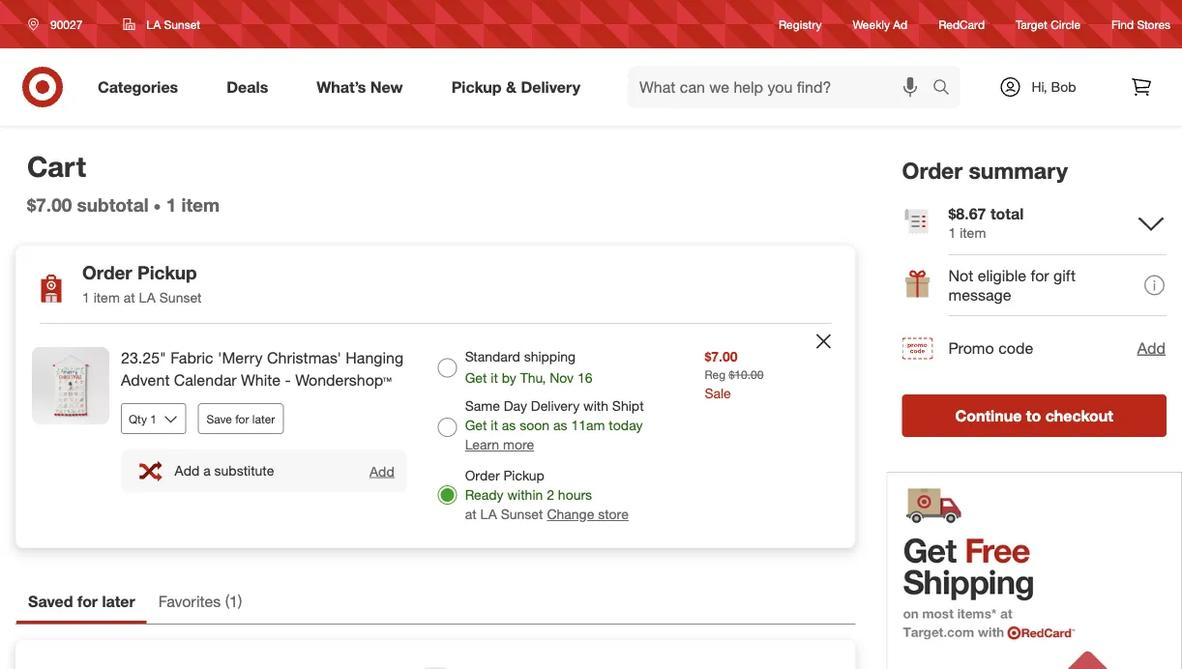 Task type: locate. For each thing, give the bounding box(es) containing it.
2 horizontal spatial add
[[1138, 339, 1166, 357]]

same day delivery with shipt get it as soon as 11am today learn more
[[465, 398, 644, 453]]

categories
[[98, 77, 178, 96]]

pickup
[[452, 77, 502, 96], [137, 262, 197, 284], [504, 467, 545, 484]]

0 horizontal spatial order
[[82, 262, 132, 284]]

item inside order pickup 1 item at la sunset
[[94, 289, 120, 306]]

cart item ready to fulfill group
[[16, 324, 855, 548]]

add for left add button
[[370, 463, 395, 480]]

1 vertical spatial add button
[[369, 462, 396, 481]]

0 vertical spatial pickup
[[452, 77, 502, 96]]

white
[[241, 371, 281, 390]]

stores
[[1138, 17, 1171, 31]]

at inside order pickup 1 item at la sunset
[[124, 289, 135, 306]]

it inside standard shipping get it by thu, nov 16
[[491, 370, 498, 387]]

standard shipping get it by thu, nov 16
[[465, 349, 593, 387]]

registry link
[[779, 16, 822, 32]]

sunset
[[164, 17, 200, 31], [159, 289, 202, 306], [501, 506, 543, 523]]

1 vertical spatial sunset
[[159, 289, 202, 306]]

1 right subtotal
[[166, 194, 176, 216]]

delivery up the soon
[[531, 398, 580, 415]]

0 horizontal spatial at
[[124, 289, 135, 306]]

save for later
[[207, 412, 275, 426]]

it left by
[[491, 370, 498, 387]]

weekly ad link
[[853, 16, 908, 32]]

for right save
[[235, 412, 249, 426]]

1 vertical spatial later
[[102, 593, 135, 612]]

1 vertical spatial pickup
[[137, 262, 197, 284]]

pickup left &
[[452, 77, 502, 96]]

ready
[[465, 487, 504, 504]]

weekly ad
[[853, 17, 908, 31]]

hours
[[558, 487, 592, 504]]

1 item
[[166, 194, 220, 216]]

as right the soon
[[554, 417, 568, 434]]

item
[[181, 194, 220, 216], [960, 224, 987, 241], [94, 289, 120, 306]]

1 right 'favorites'
[[229, 593, 238, 612]]

get inside standard shipping get it by thu, nov 16
[[465, 370, 487, 387]]

la up the 23.25"
[[139, 289, 156, 306]]

0 vertical spatial for
[[1031, 266, 1050, 285]]

find
[[1112, 17, 1134, 31]]

sunset inside order pickup 1 item at la sunset
[[159, 289, 202, 306]]

store
[[598, 506, 629, 523]]

1 horizontal spatial pickup
[[452, 77, 502, 96]]

none radio inside cart item ready to fulfill group
[[438, 359, 457, 378]]

$7.00 down cart
[[27, 194, 72, 216]]

delivery inside same day delivery with shipt get it as soon as 11am today learn more
[[531, 398, 580, 415]]

gift
[[1054, 266, 1076, 285]]

ad
[[894, 17, 908, 31]]

1 horizontal spatial add
[[370, 463, 395, 480]]

2 horizontal spatial for
[[1031, 266, 1050, 285]]

16
[[578, 370, 593, 387]]

2 vertical spatial la
[[481, 506, 497, 523]]

2 vertical spatial sunset
[[501, 506, 543, 523]]

1 horizontal spatial item
[[181, 194, 220, 216]]

target circle link
[[1016, 16, 1081, 32]]

pickup down 1 item
[[137, 262, 197, 284]]

1 vertical spatial it
[[491, 417, 498, 434]]

1 vertical spatial at
[[465, 506, 477, 523]]

for inside "saved for later" link
[[77, 593, 98, 612]]

2 vertical spatial order
[[465, 467, 500, 484]]

by
[[502, 370, 517, 387]]

0 vertical spatial la
[[146, 17, 161, 31]]

0 vertical spatial delivery
[[521, 77, 581, 96]]

get
[[465, 370, 487, 387], [465, 417, 487, 434]]

2 vertical spatial for
[[77, 593, 98, 612]]

for for saved for later
[[77, 593, 98, 612]]

0 horizontal spatial for
[[77, 593, 98, 612]]

add for rightmost add button
[[1138, 339, 1166, 357]]

as
[[502, 417, 516, 434], [554, 417, 568, 434]]

later down white
[[252, 412, 275, 426]]

2 it from the top
[[491, 417, 498, 434]]

order up the ready
[[465, 467, 500, 484]]

not
[[949, 266, 974, 285]]

more
[[503, 436, 534, 453]]

for
[[1031, 266, 1050, 285], [235, 412, 249, 426], [77, 593, 98, 612]]

favorites
[[158, 593, 221, 612]]

sunset inside dropdown button
[[164, 17, 200, 31]]

0 horizontal spatial $7.00
[[27, 194, 72, 216]]

save for later button
[[198, 403, 284, 434]]

1 vertical spatial for
[[235, 412, 249, 426]]

0 vertical spatial at
[[124, 289, 135, 306]]

la sunset
[[146, 17, 200, 31]]

1 horizontal spatial later
[[252, 412, 275, 426]]

1 vertical spatial $7.00
[[705, 349, 738, 365]]

a
[[203, 463, 211, 480]]

1 inside order pickup 1 item at la sunset
[[82, 289, 90, 306]]

order down subtotal
[[82, 262, 132, 284]]

it up the learn more button at the left bottom of page
[[491, 417, 498, 434]]

pickup up within
[[504, 467, 545, 484]]

deals link
[[210, 66, 293, 108]]

0 horizontal spatial item
[[94, 289, 120, 306]]

)
[[238, 593, 242, 612]]

find stores link
[[1112, 16, 1171, 32]]

0 vertical spatial sunset
[[164, 17, 200, 31]]

90027 button
[[15, 7, 103, 42]]

0 vertical spatial later
[[252, 412, 275, 426]]

0 vertical spatial $7.00
[[27, 194, 72, 216]]

sunset up categories link
[[164, 17, 200, 31]]

sunset inside order pickup ready within 2 hours at la sunset change store
[[501, 506, 543, 523]]

0 horizontal spatial add
[[175, 463, 200, 480]]

0 vertical spatial order
[[902, 157, 963, 184]]

order up $8.67
[[902, 157, 963, 184]]

$10.00
[[729, 368, 764, 382]]

1 get from the top
[[465, 370, 487, 387]]

later right saved
[[102, 593, 135, 612]]

get down standard
[[465, 370, 487, 387]]

1 vertical spatial delivery
[[531, 398, 580, 415]]

sunset down within
[[501, 506, 543, 523]]

$7.00 for $7.00 subtotal
[[27, 194, 72, 216]]

search button
[[924, 66, 971, 112]]

as down day
[[502, 417, 516, 434]]

add button
[[1137, 336, 1167, 360], [369, 462, 396, 481]]

shipping
[[524, 349, 576, 365]]

0 vertical spatial get
[[465, 370, 487, 387]]

get free shipping on hundreds of thousands of items* with target redcard. apply now for a credit or debit redcard. *some restrictions apply. image
[[887, 472, 1183, 670]]

1
[[166, 194, 176, 216], [949, 224, 956, 241], [82, 289, 90, 306], [229, 593, 238, 612]]

$7.00 up reg
[[705, 349, 738, 365]]

la up categories link
[[146, 17, 161, 31]]

la down the ready
[[481, 506, 497, 523]]

1 horizontal spatial at
[[465, 506, 477, 523]]

1 vertical spatial item
[[960, 224, 987, 241]]

pickup for order pickup 1 item at la sunset
[[137, 262, 197, 284]]

order inside order pickup 1 item at la sunset
[[82, 262, 132, 284]]

0 horizontal spatial pickup
[[137, 262, 197, 284]]

item down subtotal
[[94, 289, 120, 306]]

later for saved for later
[[102, 593, 135, 612]]

0 horizontal spatial add button
[[369, 462, 396, 481]]

sunset up the fabric
[[159, 289, 202, 306]]

order summary
[[902, 157, 1068, 184]]

1 horizontal spatial $7.00
[[705, 349, 738, 365]]

1 it from the top
[[491, 370, 498, 387]]

1 horizontal spatial as
[[554, 417, 568, 434]]

hanging
[[346, 349, 404, 368]]

search
[[924, 79, 971, 98]]

save
[[207, 412, 232, 426]]

2 horizontal spatial order
[[902, 157, 963, 184]]

advent
[[121, 371, 170, 390]]

with
[[584, 398, 609, 415]]

pickup inside order pickup 1 item at la sunset
[[137, 262, 197, 284]]

2 get from the top
[[465, 417, 487, 434]]

Store pickup radio
[[438, 486, 457, 505]]

for right saved
[[77, 593, 98, 612]]

pickup inside order pickup ready within 2 hours at la sunset change store
[[504, 467, 545, 484]]

$8.67 total 1 item
[[949, 204, 1024, 241]]

get up the learn
[[465, 417, 487, 434]]

at down the ready
[[465, 506, 477, 523]]

None radio
[[438, 418, 457, 437]]

1 vertical spatial la
[[139, 289, 156, 306]]

later
[[252, 412, 275, 426], [102, 593, 135, 612]]

saved for later
[[28, 593, 135, 612]]

item inside $8.67 total 1 item
[[960, 224, 987, 241]]

item for $8.67 total
[[960, 224, 987, 241]]

2 vertical spatial pickup
[[504, 467, 545, 484]]

deals
[[227, 77, 268, 96]]

for left gift
[[1031, 266, 1050, 285]]

2
[[547, 487, 554, 504]]

$7.00 inside $7.00 reg $10.00 sale
[[705, 349, 738, 365]]

1 down $8.67
[[949, 224, 956, 241]]

sale
[[705, 384, 731, 401]]

today
[[609, 417, 643, 434]]

1 vertical spatial get
[[465, 417, 487, 434]]

2 horizontal spatial item
[[960, 224, 987, 241]]

weekly
[[853, 17, 890, 31]]

item down $8.67
[[960, 224, 987, 241]]

0 vertical spatial add button
[[1137, 336, 1167, 360]]

1 vertical spatial order
[[82, 262, 132, 284]]

total
[[991, 204, 1024, 223]]

1 up 23.25&#34; fabric &#39;merry christmas&#39; hanging advent calendar white - wondershop&#8482; image
[[82, 289, 90, 306]]

1 horizontal spatial order
[[465, 467, 500, 484]]

1 for pickup
[[82, 289, 90, 306]]

add
[[1138, 339, 1166, 357], [175, 463, 200, 480], [370, 463, 395, 480]]

hi, bob
[[1032, 78, 1077, 95]]

item right subtotal
[[181, 194, 220, 216]]

order pickup 1 item at la sunset
[[82, 262, 202, 306]]

order inside order pickup ready within 2 hours at la sunset change store
[[465, 467, 500, 484]]

1 horizontal spatial for
[[235, 412, 249, 426]]

$8.67
[[949, 204, 987, 223]]

nov
[[550, 370, 574, 387]]

for inside the save for later button
[[235, 412, 249, 426]]

0 horizontal spatial as
[[502, 417, 516, 434]]

2 horizontal spatial pickup
[[504, 467, 545, 484]]

0 horizontal spatial later
[[102, 593, 135, 612]]

later inside button
[[252, 412, 275, 426]]

1 inside $8.67 total 1 item
[[949, 224, 956, 241]]

2 vertical spatial item
[[94, 289, 120, 306]]

learn more button
[[465, 435, 534, 455]]

la
[[146, 17, 161, 31], [139, 289, 156, 306], [481, 506, 497, 523]]

at up the 23.25"
[[124, 289, 135, 306]]

0 vertical spatial it
[[491, 370, 498, 387]]

delivery right &
[[521, 77, 581, 96]]

substitute
[[214, 463, 274, 480]]

it inside same day delivery with shipt get it as soon as 11am today learn more
[[491, 417, 498, 434]]

None radio
[[438, 359, 457, 378]]

1 as from the left
[[502, 417, 516, 434]]

bob
[[1052, 78, 1077, 95]]

day
[[504, 398, 527, 415]]

$7.00 reg $10.00 sale
[[705, 349, 764, 401]]



Task type: describe. For each thing, give the bounding box(es) containing it.
cart
[[27, 149, 86, 183]]

What can we help you find? suggestions appear below search field
[[628, 66, 938, 108]]

90027
[[50, 17, 83, 31]]

shipt
[[612, 398, 644, 415]]

la sunset button
[[111, 7, 213, 42]]

la inside order pickup 1 item at la sunset
[[139, 289, 156, 306]]

reg
[[705, 368, 726, 382]]

la inside dropdown button
[[146, 17, 161, 31]]

delivery for day
[[531, 398, 580, 415]]

pickup & delivery
[[452, 77, 581, 96]]

23.25"
[[121, 349, 166, 368]]

add for add a substitute
[[175, 463, 200, 480]]

redcard
[[939, 17, 985, 31]]

what's
[[317, 77, 366, 96]]

subtotal
[[77, 194, 149, 216]]

23.25&#34; fabric &#39;merry christmas&#39; hanging advent calendar white - wondershop&#8482; image
[[32, 348, 109, 425]]

order for order summary
[[902, 157, 963, 184]]

later for save for later
[[252, 412, 275, 426]]

thu,
[[520, 370, 546, 387]]

find stores
[[1112, 17, 1171, 31]]

calendar
[[174, 371, 237, 390]]

add a substitute
[[175, 463, 274, 480]]

'merry
[[218, 349, 263, 368]]

promo
[[949, 338, 995, 357]]

new
[[371, 77, 403, 96]]

order for order pickup 1 item at la sunset
[[82, 262, 132, 284]]

get inside same day delivery with shipt get it as soon as 11am today learn more
[[465, 417, 487, 434]]

la inside order pickup ready within 2 hours at la sunset change store
[[481, 506, 497, 523]]

saved
[[28, 593, 73, 612]]

23.25" fabric 'merry christmas' hanging advent calendar white - wondershop™
[[121, 349, 404, 390]]

registry
[[779, 17, 822, 31]]

pickup & delivery link
[[435, 66, 605, 108]]

delivery for &
[[521, 77, 581, 96]]

soon
[[520, 417, 550, 434]]

summary
[[969, 157, 1068, 184]]

redcard link
[[939, 16, 985, 32]]

promo code
[[949, 338, 1034, 357]]

same
[[465, 398, 500, 415]]

order for order pickup ready within 2 hours at la sunset change store
[[465, 467, 500, 484]]

11am
[[571, 417, 605, 434]]

fabric
[[171, 349, 213, 368]]

categories link
[[81, 66, 202, 108]]

for for save for later
[[235, 412, 249, 426]]

continue to checkout button
[[902, 395, 1167, 437]]

pickup inside pickup & delivery link
[[452, 77, 502, 96]]

for inside not eligible for gift message
[[1031, 266, 1050, 285]]

&
[[506, 77, 517, 96]]

at inside order pickup ready within 2 hours at la sunset change store
[[465, 506, 477, 523]]

23.25" fabric 'merry christmas' hanging advent calendar white - wondershop™ link
[[121, 348, 407, 392]]

target
[[1016, 17, 1048, 31]]

order pickup ready within 2 hours at la sunset change store
[[465, 467, 629, 523]]

1 for (
[[229, 593, 238, 612]]

standard
[[465, 349, 520, 365]]

christmas'
[[267, 349, 341, 368]]

hi,
[[1032, 78, 1048, 95]]

(
[[225, 593, 229, 612]]

target circle
[[1016, 17, 1081, 31]]

1 horizontal spatial add button
[[1137, 336, 1167, 360]]

item for order pickup
[[94, 289, 120, 306]]

0 vertical spatial item
[[181, 194, 220, 216]]

$7.00 for $7.00 reg $10.00 sale
[[705, 349, 738, 365]]

message
[[949, 285, 1012, 304]]

2 as from the left
[[554, 417, 568, 434]]

within
[[508, 487, 543, 504]]

learn
[[465, 436, 499, 453]]

continue to checkout
[[956, 406, 1114, 425]]

continue
[[956, 406, 1022, 425]]

pickup for order pickup ready within 2 hours at la sunset change store
[[504, 467, 545, 484]]

1 for total
[[949, 224, 956, 241]]

-
[[285, 371, 291, 390]]

favorites ( 1 )
[[158, 593, 242, 612]]

to
[[1027, 406, 1041, 425]]

wondershop™
[[295, 371, 392, 390]]

eligible
[[978, 266, 1027, 285]]

checkout
[[1046, 406, 1114, 425]]

saved for later link
[[16, 583, 147, 624]]

change
[[547, 506, 595, 523]]

$7.00 subtotal
[[27, 194, 149, 216]]

change store button
[[547, 505, 629, 524]]

what's new link
[[300, 66, 427, 108]]

code
[[999, 338, 1034, 357]]



Task type: vqa. For each thing, say whether or not it's contained in the screenshot.
"Get free shipping on hundreds of thousands of items* with Target RedCard. Apply now for a credit or debit RedCard. *Some restrictions apply." image
yes



